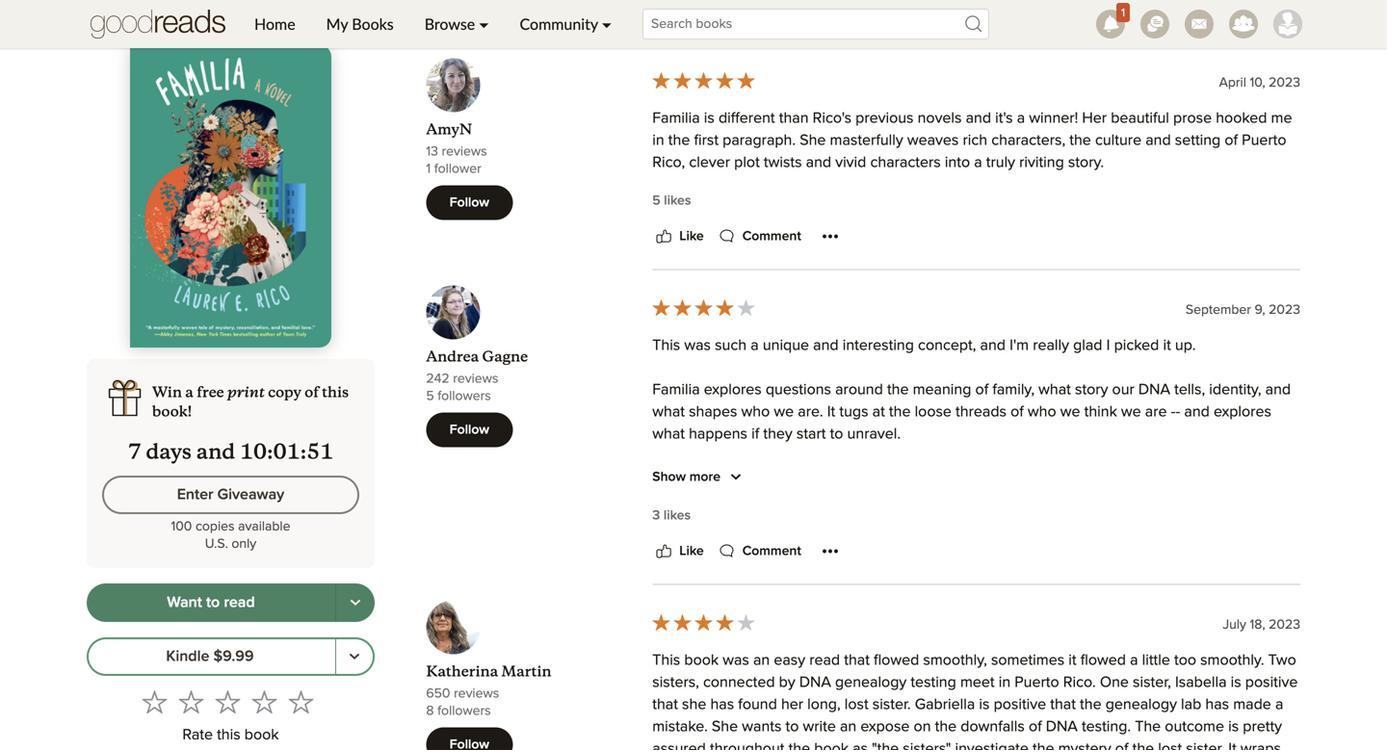 Task type: locate. For each thing, give the bounding box(es) containing it.
comment button for amyn
[[716, 225, 801, 248]]

2 vertical spatial me
[[712, 671, 733, 686]]

that down sisters,
[[652, 698, 678, 713]]

years
[[1186, 582, 1223, 598]]

1 horizontal spatial her
[[985, 538, 1007, 553]]

really up compelled
[[821, 626, 858, 642]]

▾ inside 'link'
[[479, 14, 489, 33]]

1 vertical spatial read
[[809, 653, 840, 669]]

is left over.
[[702, 560, 712, 575]]

is up first
[[704, 111, 715, 126]]

1 vertical spatial me
[[900, 626, 921, 642]]

0 horizontal spatial 1
[[426, 163, 431, 176]]

kindle $9.99 link
[[87, 638, 336, 676]]

dna inside familia explores questions around the meaning of family, what story our dna tells, identity, and what shapes who we are. it tugs at the loose threads of who we think we are -- and explores what happens if they start to unravel.
[[1139, 383, 1171, 398]]

and up sister
[[1026, 516, 1051, 531]]

2023
[[1269, 76, 1301, 90], [1269, 304, 1301, 317], [1269, 619, 1301, 632]]

1 horizontal spatial really
[[1033, 338, 1069, 354]]

follow for 13
[[450, 196, 489, 210]]

she's
[[781, 516, 815, 531], [1197, 538, 1231, 553]]

like button inside review by amyn element
[[652, 225, 704, 248]]

reviews down katherina martin link
[[454, 688, 499, 701]]

the right testing.
[[1135, 720, 1161, 735]]

rate 4 out of 5 image
[[252, 690, 277, 715]]

rating 4 out of 5 image for andrea gagne
[[651, 297, 757, 319]]

testing inside this book was an easy read that flowed smoothly, sometimes it flowed a little too smoothly. two sisters, connected by dna genealogy testing meet in puerto rico. one sister, isabella is positive that she has found her long, lost sister. gabriella is positive that the genealogy lab has made a mistake. she wants to write an expose on the downfalls of dna testing. the outcome is pretty assured throughout the book as "the sisters" investigate the mystery of the lost sister. it w
[[911, 676, 956, 691]]

2023 for amyn
[[1269, 76, 1301, 90]]

isabella's
[[1101, 649, 1162, 664]]

she inside this book was an easy read that flowed smoothly, sometimes it flowed a little too smoothly. two sisters, connected by dna genealogy testing meet in puerto rico. one sister, isabella is positive that she has found her long, lost sister. gabriella is positive that the genealogy lab has made a mistake. she wants to write an expose on the downfalls of dna testing. the outcome is pretty assured throughout the book as "the sisters" investigate the mystery of the lost sister. it w
[[682, 698, 707, 713]]

in right meet
[[999, 676, 1011, 691]]

0 vertical spatial she's
[[781, 516, 815, 531]]

it inside this book was an easy read that flowed smoothly, sometimes it flowed a little too smoothly. two sisters, connected by dna genealogy testing meet in puerto rico. one sister, isabella is positive that she has found her long, lost sister. gabriella is positive that the genealogy lab has made a mistake. she wants to write an expose on the downfalls of dna testing. the outcome is pretty assured throughout the book as "the sisters" investigate the mystery of the lost sister. it w
[[1229, 742, 1237, 750]]

me inside familia is different than rico's previous novels and it's a winner! her beautiful prose hooked me in the first paragraph. she masterfully weaves rich characters, the culture and setting of puerto rico, clever plot twists and vivid characters into a truly riviting story.
[[1271, 111, 1292, 126]]

1 vertical spatial like
[[679, 545, 704, 558]]

rate 2 out of 5 image
[[179, 690, 204, 715]]

this book was an easy read that flowed smoothly, sometimes it flowed a little too smoothly. two sisters, connected by dna genealogy testing meet in puerto rico. one sister, isabella is positive that she has found her long, lost sister. gabriella is positive that the genealogy lab has made a mistake. she wants to write an expose on the downfalls of dna testing. the outcome is pretty assured throughout the book as "the sisters" investigate the mystery of the lost sister. it w
[[652, 653, 1298, 750]]

0 vertical spatial it
[[827, 405, 836, 420]]

a inside 'the mystery of this story really drew me in, and i couldn't stop turning the pages to find out what happened. i was also so compelled by the evolution of gabby and isabella's relationship, and they got me feeling emotional at times! and i admit, i did get a bit emotional at times (especially around the end).'
[[1061, 671, 1069, 686]]

1 vertical spatial follow
[[450, 424, 489, 437]]

who up the if
[[741, 405, 770, 420]]

tells,
[[1174, 383, 1205, 398]]

1 horizontal spatial they
[[763, 427, 793, 442]]

2 vertical spatial reviews
[[454, 688, 499, 701]]

first
[[694, 133, 719, 149]]

they right the if
[[763, 427, 793, 442]]

around down sisters,
[[652, 693, 700, 708]]

2023 for katherina martin
[[1269, 619, 1301, 632]]

advertisement region
[[513, 0, 1214, 4]]

searching
[[892, 538, 958, 553]]

a left little
[[1130, 653, 1138, 669]]

her right sure
[[1268, 538, 1291, 553]]

0 vertical spatial me
[[1271, 111, 1292, 126]]

easy
[[774, 653, 805, 669]]

follow button
[[426, 186, 513, 220], [426, 413, 513, 448]]

0 horizontal spatial :
[[267, 439, 273, 465]]

reviews for andrea
[[453, 373, 498, 386]]

1 horizontal spatial read
[[809, 653, 840, 669]]

2023 inside review by amyn element
[[1269, 76, 1301, 90]]

familia explores questions around the meaning of family, what story our dna tells, identity, and what shapes who we are. it tugs at the loose threads of who we think we are -- and explores what happens if they start to unravel.
[[652, 383, 1291, 442]]

0 horizontal spatial it
[[1069, 653, 1077, 669]]

reviews
[[442, 145, 487, 159], [453, 373, 498, 386], [454, 688, 499, 701]]

at
[[872, 405, 885, 420], [1206, 471, 1219, 487], [858, 671, 870, 686], [1165, 671, 1178, 686]]

comment for amyn
[[742, 230, 801, 243]]

rich
[[963, 133, 988, 149]]

rico, up over.
[[701, 538, 734, 553]]

0 vertical spatial this
[[652, 338, 680, 354]]

on
[[914, 720, 931, 735]]

0 vertical spatial 1
[[1121, 7, 1125, 19]]

2 horizontal spatial has
[[1206, 698, 1229, 713]]

1 vertical spatial she
[[712, 720, 738, 735]]

follow inside review by amyn element
[[450, 196, 489, 210]]

threads
[[956, 405, 1007, 420]]

0 horizontal spatial her
[[781, 698, 804, 713]]

such
[[715, 338, 747, 354]]

around inside familia explores questions around the meaning of family, what story our dna tells, identity, and what shapes who we are. it tugs at the loose threads of who we think we are -- and explores what happens if they start to unravel.
[[835, 383, 883, 398]]

8
[[426, 705, 434, 718]]

like inside review by andrea gagne element
[[679, 545, 704, 558]]

1 horizontal spatial ▾
[[602, 14, 612, 33]]

is
[[704, 111, 715, 126], [702, 560, 712, 575], [1231, 676, 1242, 691], [979, 698, 990, 713], [1228, 720, 1239, 735]]

profile image for amyn. image
[[426, 59, 480, 112]]

1 vertical spatial she
[[682, 698, 707, 713]]

she inside this book was an easy read that flowed smoothly, sometimes it flowed a little too smoothly. two sisters, connected by dna genealogy testing meet in puerto rico. one sister, isabella is positive that she has found her long, lost sister. gabriella is positive that the genealogy lab has made a mistake. she wants to write an expose on the downfalls of dna testing. the outcome is pretty assured throughout the book as "the sisters" investigate the mystery of the lost sister. it w
[[712, 720, 738, 735]]

like button inside review by andrea gagne element
[[652, 540, 704, 563]]

magazine up the own
[[1235, 471, 1300, 487]]

do
[[1190, 493, 1208, 509]]

this
[[322, 383, 349, 401], [757, 626, 780, 642], [217, 728, 241, 743]]

0 horizontal spatial for
[[962, 538, 981, 553]]

1 followers from the top
[[438, 390, 491, 403]]

1 inside dropdown button
[[1121, 7, 1125, 19]]

what inside 'the mystery of this story really drew me in, and i couldn't stop turning the pages to find out what happened. i was also so compelled by the evolution of gabby and isabella's relationship, and they got me feeling emotional at times! and i admit, i did get a bit emotional at times (especially around the end).'
[[1267, 626, 1299, 642]]

what right 'uncover'
[[1016, 582, 1048, 598]]

available
[[238, 520, 290, 534]]

1 vertical spatial follow button
[[426, 413, 513, 448]]

for left "25"
[[1079, 538, 1097, 553]]

0 horizontal spatial the
[[652, 626, 678, 642]]

flowed up times!
[[874, 653, 919, 669]]

genealogy down sister,
[[1106, 698, 1177, 713]]

1 vertical spatial it
[[1069, 653, 1077, 669]]

▾ for browse ▾
[[479, 14, 489, 33]]

and up rich
[[966, 111, 991, 126]]

1 this from the top
[[652, 338, 680, 354]]

of right downfalls
[[1029, 720, 1042, 735]]

1 vertical spatial genealogy
[[835, 676, 907, 691]]

2 horizontal spatial her
[[1268, 538, 1291, 553]]

she right truth,
[[691, 582, 716, 598]]

genealogy down new
[[652, 516, 724, 531]]

really right i'm
[[1033, 338, 1069, 354]]

this inside review by andrea gagne element
[[652, 338, 680, 354]]

2 familia from the top
[[652, 383, 700, 398]]

0 vertical spatial comment button
[[716, 225, 801, 248]]

read up $9.99
[[224, 595, 255, 611]]

1 horizontal spatial emotional
[[1094, 671, 1161, 686]]

likes for amyn
[[664, 194, 691, 208]]

1 vertical spatial an
[[753, 653, 770, 669]]

it's
[[995, 111, 1013, 126]]

book
[[684, 653, 719, 669], [245, 728, 279, 743], [814, 742, 849, 750]]

this for this book was an easy read that flowed smoothly, sometimes it flowed a little too smoothly. two sisters, connected by dna genealogy testing meet in puerto rico. one sister, isabella is positive that she has found her long, lost sister. gabriella is positive that the genealogy lab has made a mistake. she wants to write an expose on the downfalls of dna testing. the outcome is pretty assured throughout the book as "the sisters" investigate the mystery of the lost sister. it w
[[652, 653, 680, 669]]

comment up when on the bottom of page
[[742, 545, 801, 558]]

show more
[[652, 471, 721, 484]]

rico, inside gabby dimarco, a single child of italian american parents, works as a fact checker at a magazine in new york. but when a story about dna testing prompts the magazine staff to do their own genealogy testing, she's hit with an unexpected result - and a potential sister. meanwhile in puerto rico, isabella ruiz has been searching for her lost sister for 25 years, and she's sure her search is over. when a highly skeptical gabby flies to puerto rico to try and track down the truth, she and isabella must work together to uncover what happened all those years ago.
[[701, 538, 734, 553]]

has
[[826, 538, 850, 553], [710, 698, 734, 713], [1206, 698, 1229, 713]]

familia up shapes on the bottom of page
[[652, 383, 700, 398]]

sure
[[1235, 538, 1264, 553]]

0 vertical spatial read
[[224, 595, 255, 611]]

emotional
[[787, 671, 854, 686], [1094, 671, 1161, 686]]

0 vertical spatial sister.
[[1131, 516, 1169, 531]]

questions
[[766, 383, 831, 398]]

familia up first
[[652, 111, 700, 126]]

explores
[[704, 383, 762, 398], [1214, 405, 1272, 420]]

by inside 'the mystery of this story really drew me in, and i couldn't stop turning the pages to find out what happened. i was also so compelled by the evolution of gabby and isabella's relationship, and they got me feeling emotional at times! and i admit, i did get a bit emotional at times (especially around the end).'
[[894, 649, 910, 664]]

0 horizontal spatial positive
[[994, 698, 1046, 713]]

comment button inside review by amyn element
[[716, 225, 801, 248]]

september 9, 2023
[[1186, 304, 1301, 317]]

dna up unexpected
[[900, 493, 932, 509]]

1 horizontal spatial :
[[300, 439, 307, 465]]

1 horizontal spatial the
[[1135, 720, 1161, 735]]

rating 4 out of 5 image inside review by katherina martin element
[[651, 612, 757, 634]]

their
[[1212, 493, 1242, 509]]

like up search
[[679, 545, 704, 558]]

rico, inside familia is different than rico's previous novels and it's a winner! her beautiful prose hooked me in the first paragraph. she masterfully weaves rich characters, the culture and setting of puerto rico, clever plot twists and vivid characters into a truly riviting story.
[[652, 155, 685, 171]]

10
[[240, 439, 267, 465]]

0 horizontal spatial gabby
[[652, 471, 697, 487]]

0 vertical spatial it
[[1163, 338, 1171, 354]]

1 vertical spatial comment button
[[716, 540, 801, 563]]

the left meaning
[[887, 383, 909, 398]]

rating 0 out of 5 group
[[136, 684, 319, 721]]

0 horizontal spatial they
[[652, 671, 682, 686]]

0 horizontal spatial magazine
[[1071, 493, 1136, 509]]

2 followers from the top
[[437, 705, 491, 718]]

like
[[679, 230, 704, 243], [679, 545, 704, 558]]

only
[[232, 538, 256, 551]]

puerto down hooked
[[1242, 133, 1287, 149]]

0 vertical spatial testing
[[936, 493, 982, 509]]

rating 4 out of 5 image up happened.
[[651, 612, 757, 634]]

of inside copy of this book!
[[305, 383, 319, 401]]

sister. down staff
[[1131, 516, 1169, 531]]

1 rating 4 out of 5 image from the top
[[651, 297, 757, 319]]

like inside review by amyn element
[[679, 230, 704, 243]]

1 ▾ from the left
[[479, 14, 489, 33]]

gabby down searching
[[916, 560, 960, 575]]

what left shapes on the bottom of page
[[652, 405, 685, 420]]

followers
[[438, 390, 491, 403], [437, 705, 491, 718]]

her inside this book was an easy read that flowed smoothly, sometimes it flowed a little too smoothly. two sisters, connected by dna genealogy testing meet in puerto rico. one sister, isabella is positive that she has found her long, lost sister. gabriella is positive that the genealogy lab has made a mistake. she wants to write an expose on the downfalls of dna testing. the outcome is pretty assured throughout the book as "the sisters" investigate the mystery of the lost sister. it w
[[781, 698, 804, 713]]

works
[[1044, 471, 1085, 487]]

likes inside "button"
[[664, 509, 691, 523]]

of right "copy"
[[305, 383, 319, 401]]

0 horizontal spatial 5
[[426, 390, 434, 403]]

0 horizontal spatial story
[[784, 626, 817, 642]]

0 horizontal spatial genealogy
[[652, 516, 724, 531]]

2 rating 4 out of 5 image from the top
[[651, 612, 757, 634]]

a inside win a free print
[[185, 383, 193, 401]]

she's down the meanwhile
[[1197, 538, 1231, 553]]

1 vertical spatial they
[[652, 671, 682, 686]]

0 vertical spatial reviews
[[442, 145, 487, 159]]

None search field
[[627, 9, 1005, 39]]

the inside 'the mystery of this story really drew me in, and i couldn't stop turning the pages to find out what happened. i was also so compelled by the evolution of gabby and isabella's relationship, and they got me feeling emotional at times! and i admit, i did get a bit emotional at times (especially around the end).'
[[652, 626, 678, 642]]

by inside this book was an easy read that flowed smoothly, sometimes it flowed a little too smoothly. two sisters, connected by dna genealogy testing meet in puerto rico. one sister, isabella is positive that she has found her long, lost sister. gabriella is positive that the genealogy lab has made a mistake. she wants to write an expose on the downfalls of dna testing. the outcome is pretty assured throughout the book as "the sisters" investigate the mystery of the lost sister. it w
[[779, 676, 795, 691]]

2 : from the left
[[300, 439, 307, 465]]

the left loose
[[889, 405, 911, 420]]

rating 4 out of 5 image up such
[[651, 297, 757, 319]]

to
[[830, 427, 843, 442], [1173, 493, 1186, 509], [995, 560, 1009, 575], [1095, 560, 1108, 575], [940, 582, 953, 598], [206, 595, 220, 611], [1195, 626, 1208, 642], [786, 720, 799, 735]]

dna up are
[[1139, 383, 1171, 398]]

rico's
[[813, 111, 852, 126]]

1 emotional from the left
[[787, 671, 854, 686]]

sister.
[[1131, 516, 1169, 531], [873, 698, 911, 713], [1186, 742, 1225, 750]]

2023 right 9,
[[1269, 304, 1301, 317]]

2 horizontal spatial an
[[872, 516, 888, 531]]

1 horizontal spatial who
[[1028, 405, 1056, 420]]

3 2023 from the top
[[1269, 619, 1301, 632]]

days
[[146, 439, 192, 465]]

sister. up the expose
[[873, 698, 911, 713]]

1 vertical spatial 1
[[426, 163, 431, 176]]

2 2023 from the top
[[1269, 304, 1301, 317]]

1 vertical spatial rico,
[[701, 538, 734, 553]]

likes down clever
[[664, 194, 691, 208]]

identity,
[[1209, 383, 1262, 398]]

she down than
[[800, 133, 826, 149]]

0 horizontal spatial by
[[779, 676, 795, 691]]

1 horizontal spatial magazine
[[1235, 471, 1300, 487]]

an
[[872, 516, 888, 531], [753, 653, 770, 669], [840, 720, 857, 735]]

emotional down so
[[787, 671, 854, 686]]

0 vertical spatial comment
[[742, 230, 801, 243]]

reviews for katherina
[[454, 688, 499, 701]]

april 10, 2023 link
[[1219, 76, 1301, 90]]

sister. inside gabby dimarco, a single child of italian american parents, works as a fact checker at a magazine in new york. but when a story about dna testing prompts the magazine staff to do their own genealogy testing, she's hit with an unexpected result - and a potential sister. meanwhile in puerto rico, isabella ruiz has been searching for her lost sister for 25 years, and she's sure her search is over. when a highly skeptical gabby flies to puerto rico to try and track down the truth, she and isabella must work together to uncover what happened all those years ago.
[[1131, 516, 1169, 531]]

0 vertical spatial rating 4 out of 5 image
[[651, 297, 757, 319]]

0 horizontal spatial sister.
[[873, 698, 911, 713]]

this inside this book was an easy read that flowed smoothly, sometimes it flowed a little too smoothly. two sisters, connected by dna genealogy testing meet in puerto rico. one sister, isabella is positive that she has found her long, lost sister. gabriella is positive that the genealogy lab has made a mistake. she wants to write an expose on the downfalls of dna testing. the outcome is pretty assured throughout the book as "the sisters" investigate the mystery of the lost sister. it w
[[652, 653, 680, 669]]

0 vertical spatial likes
[[664, 194, 691, 208]]

browse ▾ link
[[409, 0, 504, 48]]

around
[[835, 383, 883, 398], [652, 693, 700, 708]]

we
[[774, 405, 794, 420], [1060, 405, 1080, 420], [1121, 405, 1141, 420]]

follow button for gagne
[[426, 413, 513, 448]]

1 horizontal spatial sister.
[[1131, 516, 1169, 531]]

follow button down andrea gagne 242 reviews 5 followers
[[426, 413, 513, 448]]

by up times!
[[894, 649, 910, 664]]

this
[[652, 338, 680, 354], [652, 653, 680, 669]]

rating 4 out of 5 image inside review by andrea gagne element
[[651, 297, 757, 319]]

assured
[[652, 742, 706, 750]]

made
[[1233, 698, 1272, 713]]

stop
[[1039, 626, 1068, 642]]

2023 right the 10,
[[1269, 76, 1301, 90]]

1 vertical spatial story
[[820, 493, 853, 509]]

lost down the outcome
[[1158, 742, 1182, 750]]

and down over.
[[719, 582, 745, 598]]

2 vertical spatial this
[[217, 728, 241, 743]]

she up throughout
[[712, 720, 738, 735]]

an down about
[[872, 516, 888, 531]]

this up sisters,
[[652, 653, 680, 669]]

comment button down testing,
[[716, 540, 801, 563]]

was
[[684, 338, 711, 354], [737, 649, 763, 664], [723, 653, 749, 669]]

2 follow from the top
[[450, 424, 489, 437]]

it right "are."
[[827, 405, 836, 420]]

1 follow from the top
[[450, 196, 489, 210]]

0 vertical spatial like button
[[652, 225, 704, 248]]

get
[[1035, 671, 1057, 686]]

2 horizontal spatial gabby
[[1023, 649, 1068, 664]]

testing up gabriella
[[911, 676, 956, 691]]

read right the easy
[[809, 653, 840, 669]]

familia for shapes
[[652, 383, 700, 398]]

that down drew
[[844, 653, 870, 669]]

follow for gagne
[[450, 424, 489, 437]]

1 vertical spatial testing
[[911, 676, 956, 691]]

in down the own
[[1250, 516, 1262, 531]]

familia inside familia explores questions around the meaning of family, what story our dna tells, identity, and what shapes who we are. it tugs at the loose threads of who we think we are -- and explores what happens if they start to unravel.
[[652, 383, 700, 398]]

comment button for andrea gagne
[[716, 540, 801, 563]]

mystery up happened.
[[682, 626, 735, 642]]

mystery inside 'the mystery of this story really drew me in, and i couldn't stop turning the pages to find out what happened. i was also so compelled by the evolution of gabby and isabella's relationship, and they got me feeling emotional at times! and i admit, i did get a bit emotional at times (especially around the end).'
[[682, 626, 735, 642]]

1 vertical spatial this
[[652, 653, 680, 669]]

happened
[[1052, 582, 1121, 598]]

1 who from the left
[[741, 405, 770, 420]]

in inside familia is different than rico's previous novels and it's a winner! her beautiful prose hooked me in the first paragraph. she masterfully weaves rich characters, the culture and setting of puerto rico, clever plot twists and vivid characters into a truly riviting story.
[[652, 133, 664, 149]]

rate 5 out of 5 image
[[289, 690, 314, 715]]

want to read
[[167, 595, 255, 611]]

0 horizontal spatial lost
[[845, 698, 869, 713]]

gift icon image
[[102, 375, 148, 421]]

2 like from the top
[[679, 545, 704, 558]]

for
[[962, 538, 981, 553], [1079, 538, 1097, 553]]

beautiful
[[1111, 111, 1169, 126]]

write
[[803, 720, 836, 735]]

2 this from the top
[[652, 653, 680, 669]]

0 vertical spatial she
[[800, 133, 826, 149]]

1 2023 from the top
[[1269, 76, 1301, 90]]

lost
[[1011, 538, 1035, 553], [845, 698, 869, 713], [1158, 742, 1182, 750]]

think
[[1084, 405, 1117, 420]]

1 we from the left
[[774, 405, 794, 420]]

1 horizontal spatial me
[[900, 626, 921, 642]]

1 familia from the top
[[652, 111, 700, 126]]

did
[[1010, 671, 1031, 686]]

0 vertical spatial story
[[1075, 383, 1108, 398]]

2 flowed from the left
[[1081, 653, 1126, 669]]

1 vertical spatial as
[[853, 742, 868, 750]]

comment button
[[716, 225, 801, 248], [716, 540, 801, 563]]

gabby up new
[[652, 471, 697, 487]]

2 ▾ from the left
[[602, 14, 612, 33]]

flowed up one
[[1081, 653, 1126, 669]]

0 horizontal spatial mystery
[[682, 626, 735, 642]]

it up bit
[[1069, 653, 1077, 669]]

like button down 3 likes "button"
[[652, 540, 704, 563]]

1 horizontal spatial mystery
[[1058, 742, 1111, 750]]

1 follow button from the top
[[426, 186, 513, 220]]

previous
[[856, 111, 914, 126]]

1 comment from the top
[[742, 230, 801, 243]]

in left first
[[652, 133, 664, 149]]

i up the connected
[[729, 649, 733, 664]]

it inside review by andrea gagne element
[[1163, 338, 1171, 354]]

like button down 5 likes button
[[652, 225, 704, 248]]

likes inside button
[[664, 194, 691, 208]]

1 vertical spatial 5
[[426, 390, 434, 403]]

throughout
[[710, 742, 785, 750]]

1 horizontal spatial 1
[[1121, 7, 1125, 19]]

it inside this book was an easy read that flowed smoothly, sometimes it flowed a little too smoothly. two sisters, connected by dna genealogy testing meet in puerto rico. one sister, isabella is positive that she has found her long, lost sister. gabriella is positive that the genealogy lab has made a mistake. she wants to write an expose on the downfalls of dna testing. the outcome is pretty assured throughout the book as "the sisters" investigate the mystery of the lost sister. it w
[[1069, 653, 1077, 669]]

dna
[[1139, 383, 1171, 398], [900, 493, 932, 509], [799, 676, 831, 691], [1046, 720, 1078, 735]]

at inside gabby dimarco, a single child of italian american parents, works as a fact checker at a magazine in new york. but when a story about dna testing prompts the magazine staff to do their own genealogy testing, she's hit with an unexpected result - and a potential sister. meanwhile in puerto rico, isabella ruiz has been searching for her lost sister for 25 years, and she's sure her search is over. when a highly skeptical gabby flies to puerto rico to try and track down the truth, she and isabella must work together to uncover what happened all those years ago.
[[1206, 471, 1219, 487]]

:
[[267, 439, 273, 465], [300, 439, 307, 465]]

7
[[128, 439, 141, 465]]

as right works
[[1088, 471, 1104, 487]]

1 vertical spatial magazine
[[1071, 493, 1136, 509]]

reviews inside katherina martin 650 reviews 8 followers
[[454, 688, 499, 701]]

meaning
[[913, 383, 972, 398]]

andrea gagne 242 reviews 5 followers
[[426, 348, 528, 403]]

isabella
[[738, 538, 789, 553], [749, 582, 801, 598], [1175, 676, 1227, 691]]

it inside familia explores questions around the meaning of family, what story our dna tells, identity, and what shapes who we are. it tugs at the loose threads of who we think we are -- and explores what happens if they start to unravel.
[[827, 405, 836, 420]]

2 vertical spatial isabella
[[1175, 676, 1227, 691]]

reviews down andrea gagne link
[[453, 373, 498, 386]]

1 horizontal spatial for
[[1079, 538, 1097, 553]]

giveaway ends in 7 days 10 hours 1 minutes and 51 seconds. element
[[102, 439, 359, 465]]

0 vertical spatial familia
[[652, 111, 700, 126]]

0 horizontal spatial this
[[217, 728, 241, 743]]

and down years,
[[1133, 560, 1158, 575]]

home image
[[91, 0, 225, 48]]

the up the story.
[[1070, 133, 1091, 149]]

a up when
[[765, 471, 773, 487]]

1 vertical spatial followers
[[437, 705, 491, 718]]

at down compelled
[[858, 671, 870, 686]]

0 vertical spatial an
[[872, 516, 888, 531]]

2023 inside review by andrea gagne element
[[1269, 304, 1301, 317]]

0 vertical spatial follow button
[[426, 186, 513, 220]]

0 horizontal spatial she's
[[781, 516, 815, 531]]

2 follow button from the top
[[426, 413, 513, 448]]

this inside rate this book element
[[217, 728, 241, 743]]

like for andrea gagne
[[679, 545, 704, 558]]

isabella up lab
[[1175, 676, 1227, 691]]

by down the easy
[[779, 676, 795, 691]]

it down made
[[1229, 742, 1237, 750]]

of inside gabby dimarco, a single child of italian american parents, works as a fact checker at a magazine in new york. but when a story about dna testing prompts the magazine staff to do their own genealogy testing, she's hit with an unexpected result - and a potential sister. meanwhile in puerto rico, isabella ruiz has been searching for her lost sister for 25 years, and she's sure her search is over. when a highly skeptical gabby flies to puerto rico to try and track down the truth, she and isabella must work together to uncover what happened all those years ago.
[[857, 471, 870, 487]]

to right want
[[206, 595, 220, 611]]

to up relationship,
[[1195, 626, 1208, 642]]

0 horizontal spatial flowed
[[874, 653, 919, 669]]

they
[[763, 427, 793, 442], [652, 671, 682, 686]]

follow down andrea gagne 242 reviews 5 followers
[[450, 424, 489, 437]]

familia inside familia is different than rico's previous novels and it's a winner! her beautiful prose hooked me in the first paragraph. she masterfully weaves rich characters, the culture and setting of puerto rico, clever plot twists and vivid characters into a truly riviting story.
[[652, 111, 700, 126]]

1 like button from the top
[[652, 225, 704, 248]]

weaves
[[907, 133, 959, 149]]

followers inside katherina martin 650 reviews 8 followers
[[437, 705, 491, 718]]

0 vertical spatial genealogy
[[652, 516, 724, 531]]

comment inside review by andrea gagne element
[[742, 545, 801, 558]]

0 vertical spatial they
[[763, 427, 793, 442]]

isabella inside this book was an easy read that flowed smoothly, sometimes it flowed a little too smoothly. two sisters, connected by dna genealogy testing meet in puerto rico. one sister, isabella is positive that she has found her long, lost sister. gabriella is positive that the genealogy lab has made a mistake. she wants to write an expose on the downfalls of dna testing. the outcome is pretty assured throughout the book as "the sisters" investigate the mystery of the lost sister. it w
[[1175, 676, 1227, 691]]

sometimes
[[991, 653, 1065, 669]]

rating 4 out of 5 image
[[651, 297, 757, 319], [651, 612, 757, 634]]

comment inside review by amyn element
[[742, 230, 801, 243]]

follow inside review by andrea gagne element
[[450, 424, 489, 437]]

in inside this book was an easy read that flowed smoothly, sometimes it flowed a little too smoothly. two sisters, connected by dna genealogy testing meet in puerto rico. one sister, isabella is positive that she has found her long, lost sister. gabriella is positive that the genealogy lab has made a mistake. she wants to write an expose on the downfalls of dna testing. the outcome is pretty assured throughout the book as "the sisters" investigate the mystery of the lost sister. it w
[[999, 676, 1011, 691]]

book down rate 4 out of 5 icon
[[245, 728, 279, 743]]

explores down identity,
[[1214, 405, 1272, 420]]

2 comment from the top
[[742, 545, 801, 558]]

mystery
[[682, 626, 735, 642], [1058, 742, 1111, 750]]

1 vertical spatial likes
[[664, 509, 691, 523]]

0 vertical spatial around
[[835, 383, 883, 398]]

2023 inside review by katherina martin element
[[1269, 619, 1301, 632]]

like button
[[652, 225, 704, 248], [652, 540, 704, 563]]

9,
[[1255, 304, 1265, 317]]

2023 for andrea gagne
[[1269, 304, 1301, 317]]

at up do
[[1206, 471, 1219, 487]]

comment for andrea gagne
[[742, 545, 801, 558]]

2 vertical spatial gabby
[[1023, 649, 1068, 664]]

2 vertical spatial 2023
[[1269, 619, 1301, 632]]

2 horizontal spatial this
[[757, 626, 780, 642]]

is left pretty
[[1228, 720, 1239, 735]]

5 inside button
[[652, 194, 661, 208]]

when
[[767, 493, 804, 509]]

profile image for andrea gagne. image
[[426, 286, 480, 340]]

emotional down isabella's
[[1094, 671, 1161, 686]]

1 comment button from the top
[[716, 225, 801, 248]]

2 comment button from the top
[[716, 540, 801, 563]]

reviews inside andrea gagne 242 reviews 5 followers
[[453, 373, 498, 386]]

1 vertical spatial the
[[1135, 720, 1161, 735]]

review by katherina martin element
[[426, 601, 1301, 750]]

1
[[1121, 7, 1125, 19], [426, 163, 431, 176]]

by
[[894, 649, 910, 664], [779, 676, 795, 691]]

2 like button from the top
[[652, 540, 704, 563]]

mystery inside this book was an easy read that flowed smoothly, sometimes it flowed a little too smoothly. two sisters, connected by dna genealogy testing meet in puerto rico. one sister, isabella is positive that she has found her long, lost sister. gabriella is positive that the genealogy lab has made a mistake. she wants to write an expose on the downfalls of dna testing. the outcome is pretty assured throughout the book as "the sisters" investigate the mystery of the lost sister. it w
[[1058, 742, 1111, 750]]

dimarco,
[[701, 471, 761, 487]]

unique
[[763, 338, 809, 354]]

followers inside andrea gagne 242 reviews 5 followers
[[438, 390, 491, 403]]

0 vertical spatial magazine
[[1235, 471, 1300, 487]]

1 like from the top
[[679, 230, 704, 243]]



Task type: vqa. For each thing, say whether or not it's contained in the screenshot.
'2,368,706 ratings and 71,804 reviews' figure
no



Task type: describe. For each thing, give the bounding box(es) containing it.
2 for from the left
[[1079, 538, 1097, 553]]

of up threads
[[975, 383, 989, 398]]

0 horizontal spatial explores
[[704, 383, 762, 398]]

uncover
[[957, 582, 1012, 598]]

has inside gabby dimarco, a single child of italian american parents, works as a fact checker at a magazine in new york. but when a story about dna testing prompts the magazine staff to do their own genealogy testing, she's hit with an unexpected result - and a potential sister. meanwhile in puerto rico, isabella ruiz has been searching for her lost sister for 25 years, and she's sure her search is over. when a highly skeptical gabby flies to puerto rico to try and track down the truth, she and isabella must work together to uncover what happened all those years ago.
[[826, 538, 850, 553]]

gabby dimarco, a single child of italian american parents, works as a fact checker at a magazine in new york. but when a story about dna testing prompts the magazine staff to do their own genealogy testing, she's hit with an unexpected result - and a potential sister. meanwhile in puerto rico, isabella ruiz has been searching for her lost sister for 25 years, and she's sure her search is over. when a highly skeptical gabby flies to puerto rico to try and track down the truth, she and isabella must work together to uncover what happened all those years ago.
[[652, 471, 1300, 598]]

story inside 'the mystery of this story really drew me in, and i couldn't stop turning the pages to find out what happened. i was also so compelled by the evolution of gabby and isabella's relationship, and they got me feeling emotional at times! and i admit, i did get a bit emotional at times (especially around the end).'
[[784, 626, 817, 642]]

gabby inside 'the mystery of this story really drew me in, and i couldn't stop turning the pages to find out what happened. i was also so compelled by the evolution of gabby and isabella's relationship, and they got me feeling emotional at times! and i admit, i did get a bit emotional at times (especially around the end).'
[[1023, 649, 1068, 664]]

dna inside gabby dimarco, a single child of italian american parents, works as a fact checker at a magazine in new york. but when a story about dna testing prompts the magazine staff to do their own genealogy testing, she's hit with an unexpected result - and a potential sister. meanwhile in puerto rico, isabella ruiz has been searching for her lost sister for 25 years, and she's sure her search is over. when a highly skeptical gabby flies to puerto rico to try and track down the truth, she and isabella must work together to uncover what happened all those years ago.
[[900, 493, 932, 509]]

a right when
[[808, 493, 816, 509]]

and down "tells,"
[[1184, 405, 1210, 420]]

familia for in
[[652, 111, 700, 126]]

story inside gabby dimarco, a single child of italian american parents, works as a fact checker at a magazine in new york. but when a story about dna testing prompts the magazine staff to do their own genealogy testing, she's hit with an unexpected result - and a potential sister. meanwhile in puerto rico, isabella ruiz has been searching for her lost sister for 25 years, and she's sure her search is over. when a highly skeptical gabby flies to puerto rico to try and track down the truth, she and isabella must work together to uncover what happened all those years ago.
[[820, 493, 853, 509]]

a right the into on the top right of page
[[974, 155, 982, 171]]

kindle
[[166, 649, 209, 665]]

dna left testing.
[[1046, 720, 1078, 735]]

2 horizontal spatial lost
[[1158, 742, 1182, 750]]

work
[[841, 582, 874, 598]]

into
[[945, 155, 970, 171]]

testing inside gabby dimarco, a single child of italian american parents, works as a fact checker at a magazine in new york. but when a story about dna testing prompts the magazine staff to do their own genealogy testing, she's hit with an unexpected result - and a potential sister. meanwhile in puerto rico, isabella ruiz has been searching for her lost sister for 25 years, and she's sure her search is over. when a highly skeptical gabby flies to puerto rico to try and track down the truth, she and isabella must work together to uncover what happened all those years ago.
[[936, 493, 982, 509]]

2 we from the left
[[1060, 405, 1080, 420]]

of up the feeling
[[739, 626, 753, 642]]

rate this book element
[[87, 684, 375, 750]]

relationship,
[[1166, 649, 1248, 664]]

is down meet
[[979, 698, 990, 713]]

the down got
[[704, 693, 726, 708]]

was left such
[[684, 338, 711, 354]]

concept,
[[918, 338, 976, 354]]

the down sure
[[1241, 560, 1263, 575]]

and left i'm
[[980, 338, 1006, 354]]

as inside this book was an easy read that flowed smoothly, sometimes it flowed a little too smoothly. two sisters, connected by dna genealogy testing meet in puerto rico. one sister, isabella is positive that she has found her long, lost sister. gabriella is positive that the genealogy lab has made a mistake. she wants to write an expose on the downfalls of dna testing. the outcome is pretty assured throughout the book as "the sisters" investigate the mystery of the lost sister. it w
[[853, 742, 868, 750]]

- inside gabby dimarco, a single child of italian american parents, works as a fact checker at a magazine in new york. but when a story about dna testing prompts the magazine staff to do their own genealogy testing, she's hit with an unexpected result - and a potential sister. meanwhile in puerto rico, isabella ruiz has been searching for her lost sister for 25 years, and she's sure her search is over. when a highly skeptical gabby flies to puerto rico to try and track down the truth, she and isabella must work together to uncover what happened all those years ago.
[[1017, 516, 1022, 531]]

books
[[352, 14, 394, 33]]

different
[[719, 111, 775, 126]]

win
[[152, 383, 182, 401]]

at down too
[[1165, 671, 1178, 686]]

story.
[[1068, 155, 1104, 171]]

in up 3
[[652, 493, 664, 509]]

is inside gabby dimarco, a single child of italian american parents, works as a fact checker at a magazine in new york. but when a story about dna testing prompts the magazine staff to do their own genealogy testing, she's hit with an unexpected result - and a potential sister. meanwhile in puerto rico, isabella ruiz has been searching for her lost sister for 25 years, and she's sure her search is over. when a highly skeptical gabby flies to puerto rico to try and track down the truth, she and isabella must work together to uncover what happened all those years ago.
[[702, 560, 712, 575]]

the down sister,
[[1133, 742, 1154, 750]]

the down works
[[1045, 493, 1067, 509]]

was inside this book was an easy read that flowed smoothly, sometimes it flowed a little too smoothly. two sisters, connected by dna genealogy testing meet in puerto rico. one sister, isabella is positive that she has found her long, lost sister. gabriella is positive that the genealogy lab has made a mistake. she wants to write an expose on the downfalls of dna testing. the outcome is pretty assured throughout the book as "the sisters" investigate the mystery of the lost sister. it w
[[723, 653, 749, 669]]

she inside familia is different than rico's previous novels and it's a winner! her beautiful prose hooked me in the first paragraph. she masterfully weaves rich characters, the culture and setting of puerto rico, clever plot twists and vivid characters into a truly riviting story.
[[800, 133, 826, 149]]

culture
[[1095, 133, 1142, 149]]

staff
[[1140, 493, 1169, 509]]

the left first
[[668, 133, 690, 149]]

fact
[[1120, 471, 1145, 487]]

review by amyn element
[[426, 59, 1301, 286]]

genealogy inside gabby dimarco, a single child of italian american parents, works as a fact checker at a magazine in new york. but when a story about dna testing prompts the magazine staff to do their own genealogy testing, she's hit with an unexpected result - and a potential sister. meanwhile in puerto rico, isabella ruiz has been searching for her lost sister for 25 years, and she's sure her search is over. when a highly skeptical gabby flies to puerto rico to try and track down the truth, she and isabella must work together to uncover what happened all those years ago.
[[652, 516, 724, 531]]

1 vertical spatial she's
[[1197, 538, 1231, 553]]

april 10, 2023
[[1219, 76, 1301, 90]]

prompts
[[986, 493, 1041, 509]]

they inside 'the mystery of this story really drew me in, and i couldn't stop turning the pages to find out what happened. i was also so compelled by the evolution of gabby and isabella's relationship, and they got me feeling emotional at times! and i admit, i did get a bit emotional at times (especially around the end).'
[[652, 671, 682, 686]]

like for amyn
[[679, 230, 704, 243]]

of down family,
[[1011, 405, 1024, 420]]

a down ruiz on the bottom right of the page
[[796, 560, 804, 575]]

the up isabella's
[[1123, 626, 1145, 642]]

of down couldn't at the bottom of the page
[[1006, 649, 1019, 664]]

is down the smoothly.
[[1231, 676, 1242, 691]]

of inside familia is different than rico's previous novels and it's a winner! her beautiful prose hooked me in the first paragraph. she masterfully weaves rich characters, the culture and setting of puerto rico, clever plot twists and vivid characters into a truly riviting story.
[[1225, 133, 1238, 149]]

an inside gabby dimarco, a single child of italian american parents, works as a fact checker at a magazine in new york. but when a story about dna testing prompts the magazine staff to do their own genealogy testing, she's hit with an unexpected result - and a potential sister. meanwhile in puerto rico, isabella ruiz has been searching for her lost sister for 25 years, and she's sure her search is over. when a highly skeptical gabby flies to puerto rico to try and track down the truth, she and isabella must work together to uncover what happened all those years ago.
[[872, 516, 888, 531]]

at inside familia explores questions around the meaning of family, what story our dna tells, identity, and what shapes who we are. it tugs at the loose threads of who we think we are -- and explores what happens if they start to unravel.
[[872, 405, 885, 420]]

reviews inside amyn 13 reviews 1 follower
[[442, 145, 487, 159]]

hit
[[819, 516, 836, 531]]

result
[[976, 516, 1013, 531]]

amyn
[[426, 121, 472, 139]]

rating 4 out of 5 image for katherina martin
[[651, 612, 757, 634]]

to left 'uncover'
[[940, 582, 953, 598]]

a right such
[[751, 338, 759, 354]]

0 vertical spatial isabella
[[738, 538, 789, 553]]

2 horizontal spatial book
[[814, 742, 849, 750]]

puerto down sister
[[1013, 560, 1057, 575]]

this inside copy of this book!
[[322, 383, 349, 401]]

1 : from the left
[[267, 439, 273, 465]]

familia is different than rico's previous novels and it's a winner! her beautiful prose hooked me in the first paragraph. she masterfully weaves rich characters, the culture and setting of puerto rico, clever plot twists and vivid characters into a truly riviting story.
[[652, 111, 1292, 171]]

1 vertical spatial lost
[[845, 698, 869, 713]]

▾ for community ▾
[[602, 14, 612, 33]]

and left 10
[[196, 439, 235, 465]]

meet
[[960, 676, 995, 691]]

than
[[779, 111, 809, 126]]

100 copies available u.s. only
[[171, 520, 290, 551]]

really inside 'the mystery of this story really drew me in, and i couldn't stop turning the pages to find out what happened. i was also so compelled by the evolution of gabby and isabella's relationship, and they got me feeling emotional at times! and i admit, i did get a bit emotional at times (especially around the end).'
[[821, 626, 858, 642]]

but
[[740, 493, 763, 509]]

like button for amyn
[[652, 225, 704, 248]]

september
[[1186, 304, 1251, 317]]

to inside familia explores questions around the meaning of family, what story our dna tells, identity, and what shapes who we are. it tugs at the loose threads of who we think we are -- and explores what happens if they start to unravel.
[[830, 427, 843, 442]]

kindle $9.99
[[166, 649, 254, 665]]

profile image for katherina martin. image
[[426, 601, 480, 655]]

andrea gagne link
[[426, 348, 528, 366]]

review by andrea gagne element
[[426, 286, 1301, 750]]

2 vertical spatial genealogy
[[1106, 698, 1177, 713]]

and up the "(especially"
[[1252, 649, 1278, 664]]

to inside button
[[206, 595, 220, 611]]

u.s.
[[205, 538, 228, 551]]

0 vertical spatial really
[[1033, 338, 1069, 354]]

100
[[171, 520, 192, 534]]

likes for andrea gagne
[[664, 509, 691, 523]]

the right "investigate"
[[1033, 742, 1054, 750]]

andrea
[[426, 348, 479, 366]]

katherina martin link
[[426, 663, 552, 681]]

1 inside amyn 13 reviews 1 follower
[[426, 163, 431, 176]]

community ▾
[[520, 14, 612, 33]]

they inside familia explores questions around the meaning of family, what story our dna tells, identity, and what shapes who we are. it tugs at the loose threads of who we think we are -- and explores what happens if they start to unravel.
[[763, 427, 793, 442]]

follow button for 13
[[426, 186, 513, 220]]

i right glad
[[1107, 338, 1110, 354]]

1 flowed from the left
[[874, 653, 919, 669]]

gabriella
[[915, 698, 975, 713]]

and up bit
[[1072, 649, 1097, 664]]

0 vertical spatial gabby
[[652, 471, 697, 487]]

of down testing.
[[1115, 742, 1129, 750]]

connected
[[703, 676, 775, 691]]

as inside gabby dimarco, a single child of italian american parents, works as a fact checker at a magazine in new york. but when a story about dna testing prompts the magazine staff to do their own genealogy testing, she's hit with an unexpected result - and a potential sister. meanwhile in puerto rico, isabella ruiz has been searching for her lost sister for 25 years, and she's sure her search is over. when a highly skeptical gabby flies to puerto rico to try and track down the truth, she and isabella must work together to uncover what happened all those years ago.
[[1088, 471, 1104, 487]]

when
[[753, 560, 792, 575]]

what up show
[[652, 427, 685, 442]]

a up 'their'
[[1223, 471, 1231, 487]]

picked
[[1114, 338, 1159, 354]]

more
[[690, 471, 721, 484]]

1 horizontal spatial book
[[684, 653, 719, 669]]

browse
[[425, 14, 475, 33]]

and right in, on the bottom of the page
[[944, 626, 970, 642]]

0 horizontal spatial me
[[712, 671, 733, 686]]

to left do
[[1173, 493, 1186, 509]]

to left try
[[1095, 560, 1108, 575]]

print
[[227, 380, 265, 401]]

she inside gabby dimarco, a single child of italian american parents, works as a fact checker at a magazine in new york. but when a story about dna testing prompts the magazine staff to do their own genealogy testing, she's hit with an unexpected result - and a potential sister. meanwhile in puerto rico, isabella ruiz has been searching for her lost sister for 25 years, and she's sure her search is over. when a highly skeptical gabby flies to puerto rico to try and track down the truth, she and isabella must work together to uncover what happened all those years ago.
[[691, 582, 716, 598]]

1 vertical spatial isabella
[[749, 582, 801, 598]]

story inside familia explores questions around the meaning of family, what story our dna tells, identity, and what shapes who we are. it tugs at the loose threads of who we think we are -- and explores what happens if they start to unravel.
[[1075, 383, 1108, 398]]

and up track
[[1167, 538, 1193, 553]]

york.
[[703, 493, 736, 509]]

copy
[[268, 383, 301, 401]]

paragraph.
[[723, 133, 796, 149]]

3 likes
[[652, 509, 691, 523]]

1 vertical spatial sister.
[[873, 698, 911, 713]]

was inside 'the mystery of this story really drew me in, and i couldn't stop turning the pages to find out what happened. i was also so compelled by the evolution of gabby and isabella's relationship, and they got me feeling emotional at times! and i admit, i did get a bit emotional at times (especially around the end).'
[[737, 649, 763, 664]]

community
[[520, 14, 598, 33]]

around inside 'the mystery of this story really drew me in, and i couldn't stop turning the pages to find out what happened. i was also so compelled by the evolution of gabby and isabella's relationship, and they got me feeling emotional at times! and i admit, i did get a bit emotional at times (especially around the end).'
[[652, 693, 700, 708]]

1 horizontal spatial gabby
[[916, 560, 960, 575]]

the down rico.
[[1080, 698, 1102, 713]]

1 vertical spatial explores
[[1214, 405, 1272, 420]]

to inside 'the mystery of this story really drew me in, and i couldn't stop turning the pages to find out what happened. i was also so compelled by the evolution of gabby and isabella's relationship, and they got me feeling emotional at times! and i admit, i did get a bit emotional at times (especially around the end).'
[[1195, 626, 1208, 642]]

free
[[197, 383, 224, 401]]

with
[[840, 516, 868, 531]]

followers for andrea
[[438, 390, 491, 403]]

downfalls
[[961, 720, 1025, 735]]

two
[[1268, 653, 1297, 669]]

$9.99
[[213, 649, 254, 665]]

track
[[1162, 560, 1196, 575]]

puerto up search
[[652, 538, 697, 553]]

sister,
[[1133, 676, 1171, 691]]

my
[[326, 14, 348, 33]]

to inside this book was an easy read that flowed smoothly, sometimes it flowed a little too smoothly. two sisters, connected by dna genealogy testing meet in puerto rico. one sister, isabella is positive that she has found her long, lost sister. gabriella is positive that the genealogy lab has made a mistake. she wants to write an expose on the downfalls of dna testing. the outcome is pretty assured throughout the book as "the sisters" investigate the mystery of the lost sister. it w
[[786, 720, 799, 735]]

down
[[1200, 560, 1237, 575]]

skeptical
[[852, 560, 912, 575]]

winner!
[[1029, 111, 1078, 126]]

amyn 13 reviews 1 follower
[[426, 121, 487, 176]]

outcome
[[1165, 720, 1224, 735]]

is inside familia is different than rico's previous novels and it's a winner! her beautiful prose hooked me in the first paragraph. she masterfully weaves rich characters, the culture and setting of puerto rico, clever plot twists and vivid characters into a truly riviting story.
[[704, 111, 715, 126]]

the down gabriella
[[935, 720, 957, 735]]

lost inside gabby dimarco, a single child of italian american parents, works as a fact checker at a magazine in new york. but when a story about dna testing prompts the magazine staff to do their own genealogy testing, she's hit with an unexpected result - and a potential sister. meanwhile in puerto rico, isabella ruiz has been searching for her lost sister for 25 years, and she's sure her search is over. when a highly skeptical gabby flies to puerto rico to try and track down the truth, she and isabella must work together to uncover what happened all those years ago.
[[1011, 538, 1035, 553]]

i left did
[[1002, 671, 1006, 686]]

0 horizontal spatial has
[[710, 698, 734, 713]]

italian
[[874, 471, 914, 487]]

smoothly.
[[1201, 653, 1265, 669]]

plot
[[734, 155, 760, 171]]

characters,
[[992, 133, 1066, 149]]

followers for katherina
[[437, 705, 491, 718]]

amyn link
[[426, 121, 472, 139]]

like button for andrea gagne
[[652, 540, 704, 563]]

puerto inside this book was an easy read that flowed smoothly, sometimes it flowed a little too smoothly. two sisters, connected by dna genealogy testing meet in puerto rico. one sister, isabella is positive that she has found her long, lost sister. gabriella is positive that the genealogy lab has made a mistake. she wants to write an expose on the downfalls of dna testing. the outcome is pretty assured throughout the book as "the sisters" investigate the mystery of the lost sister. it w
[[1015, 676, 1059, 691]]

and right the unique
[[813, 338, 839, 354]]

profile image for bob builder. image
[[1274, 10, 1303, 39]]

puerto inside familia is different than rico's previous novels and it's a winner! her beautiful prose hooked me in the first paragraph. she masterfully weaves rich characters, the culture and setting of puerto rico, clever plot twists and vivid characters into a truly riviting story.
[[1242, 133, 1287, 149]]

1 horizontal spatial genealogy
[[835, 676, 907, 691]]

the down write
[[789, 742, 810, 750]]

this inside 'the mystery of this story really drew me in, and i couldn't stop turning the pages to find out what happened. i was also so compelled by the evolution of gabby and isabella's relationship, and they got me feeling emotional at times! and i admit, i did get a bit emotional at times (especially around the end).'
[[757, 626, 780, 642]]

evolution
[[940, 649, 1002, 664]]

the up and
[[914, 649, 936, 664]]

up.
[[1175, 338, 1196, 354]]

mistake.
[[652, 720, 708, 735]]

i down smoothly,
[[950, 671, 953, 686]]

242
[[426, 373, 450, 386]]

follower
[[434, 163, 481, 176]]

ago.
[[1227, 582, 1256, 598]]

dna up "long,"
[[799, 676, 831, 691]]

2 horizontal spatial that
[[1050, 698, 1076, 713]]

are
[[1145, 405, 1167, 420]]

and left vivid
[[806, 155, 832, 171]]

years,
[[1123, 538, 1163, 553]]

a up sister
[[1055, 516, 1064, 531]]

read inside want to read button
[[224, 595, 255, 611]]

the mystery of this story really drew me in, and i couldn't stop turning the pages to find out what happened. i was also so compelled by the evolution of gabby and isabella's relationship, and they got me feeling emotional at times! and i admit, i did get a bit emotional at times (especially around the end).
[[652, 626, 1299, 708]]

search
[[652, 560, 698, 575]]

2 who from the left
[[1028, 405, 1056, 420]]

5 inside andrea gagne 242 reviews 5 followers
[[426, 390, 434, 403]]

this for this was such a unique and interesting concept, and i'm really glad i picked it up.
[[652, 338, 680, 354]]

the inside this book was an easy read that flowed smoothly, sometimes it flowed a little too smoothly. two sisters, connected by dna genealogy testing meet in puerto rico. one sister, isabella is positive that she has found her long, lost sister. gabriella is positive that the genealogy lab has made a mistake. she wants to write an expose on the downfalls of dna testing. the outcome is pretty assured throughout the book as "the sisters" investigate the mystery of the lost sister. it w
[[1135, 720, 1161, 735]]

a left fact
[[1108, 471, 1116, 487]]

0 horizontal spatial book
[[245, 728, 279, 743]]

what inside gabby dimarco, a single child of italian american parents, works as a fact checker at a magazine in new york. but when a story about dna testing prompts the magazine staff to do their own genealogy testing, she's hit with an unexpected result - and a potential sister. meanwhile in puerto rico, isabella ruiz has been searching for her lost sister for 25 years, and she's sure her search is over. when a highly skeptical gabby flies to puerto rico to try and track down the truth, she and isabella must work together to uncover what happened all those years ago.
[[1016, 582, 1048, 598]]

rate 3 out of 5 image
[[215, 690, 240, 715]]

2 emotional from the left
[[1094, 671, 1161, 686]]

drew
[[862, 626, 896, 642]]

katherina
[[426, 663, 498, 681]]

enter giveaway link
[[102, 476, 359, 514]]

and down 'beautiful'
[[1146, 133, 1171, 149]]

0 vertical spatial positive
[[1245, 676, 1298, 691]]

katherina martin 650 reviews 8 followers
[[426, 663, 552, 718]]

child
[[821, 471, 853, 487]]

rico
[[1061, 560, 1091, 575]]

3 we from the left
[[1121, 405, 1141, 420]]

read inside this book was an easy read that flowed smoothly, sometimes it flowed a little too smoothly. two sisters, connected by dna genealogy testing meet in puerto rico. one sister, isabella is positive that she has found her long, lost sister. gabriella is positive that the genealogy lab has made a mistake. she wants to write an expose on the downfalls of dna testing. the outcome is pretty assured throughout the book as "the sisters" investigate the mystery of the lost sister. it w
[[809, 653, 840, 669]]

rating 5 out of 5 image
[[651, 70, 757, 91]]

0 horizontal spatial that
[[652, 698, 678, 713]]

all
[[1125, 582, 1140, 598]]

what right family,
[[1039, 383, 1071, 398]]

ruiz
[[793, 538, 822, 553]]

a right made
[[1275, 698, 1284, 713]]

rate 1 out of 5 image
[[142, 690, 167, 715]]

1 for from the left
[[962, 538, 981, 553]]

prose
[[1173, 111, 1212, 126]]

i up evolution
[[974, 626, 977, 642]]

together
[[878, 582, 936, 598]]

highly
[[808, 560, 848, 575]]

september 9, 2023 link
[[1186, 304, 1301, 317]]

Search by book title or ISBN text field
[[643, 9, 989, 39]]

2 vertical spatial sister.
[[1186, 742, 1225, 750]]

hooked
[[1216, 111, 1267, 126]]

to right "flies"
[[995, 560, 1009, 575]]

1 horizontal spatial that
[[844, 653, 870, 669]]

2 vertical spatial an
[[840, 720, 857, 735]]

rate this book
[[182, 728, 279, 743]]

novels
[[918, 111, 962, 126]]

admit,
[[957, 671, 998, 686]]

and right identity,
[[1266, 383, 1291, 398]]

a right the it's
[[1017, 111, 1025, 126]]



